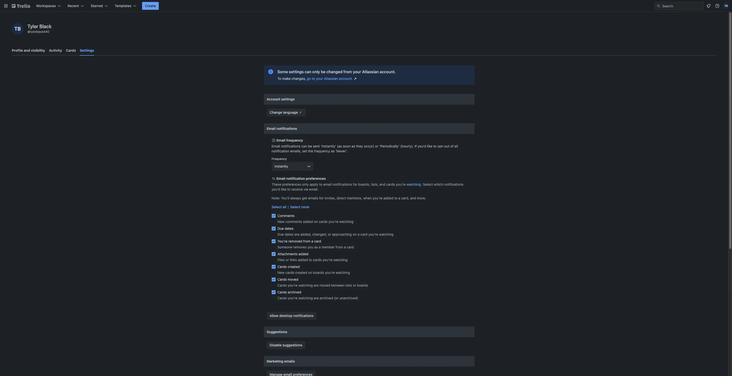 Task type: locate. For each thing, give the bounding box(es) containing it.
emails
[[308, 196, 319, 200], [284, 360, 295, 364]]

0 horizontal spatial like
[[281, 187, 287, 192]]

select right |
[[290, 205, 301, 209]]

boards up the cards you're watching are moved between lists or boards
[[313, 271, 324, 275]]

new down comments
[[278, 220, 285, 224]]

1 vertical spatial new
[[278, 271, 285, 275]]

archived
[[288, 290, 302, 295], [320, 296, 333, 300]]

cards up "changed,"
[[319, 220, 328, 224]]

to left the 'card,'
[[395, 196, 398, 200]]

and right lists,
[[380, 182, 386, 187]]

2 vertical spatial from
[[336, 245, 343, 249]]

added down removes
[[299, 252, 309, 256]]

1 horizontal spatial all
[[455, 144, 458, 148]]

email up "these"
[[277, 177, 286, 181]]

added left the 'card,'
[[384, 196, 394, 200]]

(as
[[337, 144, 342, 148]]

email notifications can be sent 'instantly' (as soon as they occur) or 'periodically' (hourly). if you'd like to opt-out of all notification emails, set the frequency as 'never'.
[[272, 144, 458, 153]]

unarchived)
[[340, 296, 359, 300]]

select right .
[[423, 182, 433, 187]]

new down cards created
[[278, 271, 285, 275]]

moved up cards archived
[[288, 278, 299, 282]]

card up someone removes you as a member from a card
[[314, 239, 322, 244]]

for left boards,
[[353, 182, 358, 187]]

these
[[272, 182, 282, 187]]

1 horizontal spatial account.
[[380, 70, 396, 74]]

2 vertical spatial as
[[315, 245, 318, 249]]

you're removed from a card
[[278, 239, 322, 244]]

on right approaching
[[353, 233, 357, 237]]

1 horizontal spatial be
[[321, 70, 326, 74]]

1 vertical spatial settings
[[282, 97, 295, 101]]

like left the "opt-"
[[428, 144, 433, 148]]

2 vertical spatial card
[[347, 245, 354, 249]]

0 vertical spatial archived
[[288, 290, 302, 295]]

be up the
[[308, 144, 312, 148]]

your right go
[[316, 77, 323, 81]]

1 vertical spatial all
[[283, 205, 287, 209]]

a left the 'card,'
[[399, 196, 401, 200]]

notification
[[272, 149, 290, 153], [287, 177, 305, 181]]

or right occur) at the top
[[375, 144, 379, 148]]

cards created
[[278, 265, 300, 269]]

2 vertical spatial are
[[314, 296, 319, 300]]

0 vertical spatial only
[[313, 70, 320, 74]]

added right "links"
[[298, 258, 308, 262]]

1 vertical spatial for
[[320, 196, 324, 200]]

recent button
[[65, 2, 87, 10]]

0 horizontal spatial for
[[320, 196, 324, 200]]

email down "email notifications"
[[277, 138, 286, 142]]

1 horizontal spatial your
[[353, 70, 362, 74]]

0 vertical spatial on
[[314, 220, 318, 224]]

to down you
[[309, 258, 312, 262]]

note: you'll always get emails for invites, direct mentions, when you're added to a card, and more.
[[272, 196, 426, 200]]

mentions,
[[347, 196, 363, 200]]

0 vertical spatial atlassian
[[362, 70, 379, 74]]

are up removed
[[295, 233, 300, 237]]

1 horizontal spatial only
[[313, 70, 320, 74]]

account.
[[380, 70, 396, 74], [339, 77, 353, 81]]

1 vertical spatial be
[[308, 144, 312, 148]]

email for email notifications
[[267, 127, 276, 131]]

1 vertical spatial created
[[295, 271, 308, 275]]

1 vertical spatial preferences
[[283, 182, 301, 187]]

settings up changes,
[[289, 70, 304, 74]]

0 horizontal spatial account.
[[339, 77, 353, 81]]

select
[[423, 182, 433, 187], [272, 205, 282, 209], [290, 205, 301, 209]]

on up "changed,"
[[314, 220, 318, 224]]

added up "added,"
[[303, 220, 313, 224]]

cards for cards created
[[278, 265, 287, 269]]

preferences up receive
[[283, 182, 301, 187]]

your right changed
[[353, 70, 362, 74]]

tyler black (tylerblack440) image
[[724, 3, 730, 9]]

1 vertical spatial dates
[[285, 233, 294, 237]]

0 horizontal spatial and
[[24, 48, 30, 52]]

due
[[278, 227, 284, 231], [278, 233, 284, 237]]

1 horizontal spatial for
[[353, 182, 358, 187]]

1 vertical spatial frequency
[[314, 149, 330, 153]]

0 vertical spatial created
[[288, 265, 300, 269]]

to left the "opt-"
[[434, 144, 437, 148]]

created down "links"
[[288, 265, 300, 269]]

cards right lists,
[[387, 182, 395, 187]]

profile
[[12, 48, 23, 52]]

they
[[356, 144, 363, 148]]

and right the 'card,'
[[411, 196, 416, 200]]

0 vertical spatial like
[[428, 144, 433, 148]]

or right lists in the bottom of the page
[[353, 284, 357, 288]]

0 horizontal spatial on
[[308, 271, 312, 275]]

notification up the "frequency"
[[272, 149, 290, 153]]

emails right get at the bottom left of the page
[[308, 196, 319, 200]]

1 vertical spatial due
[[278, 233, 284, 237]]

archived down cards moved
[[288, 290, 302, 295]]

frequency up the emails,
[[287, 138, 303, 142]]

all right of on the right top of the page
[[455, 144, 458, 148]]

like inside the email notifications can be sent 'instantly' (as soon as they occur) or 'periodically' (hourly). if you'd like to opt-out of all notification emails, set the frequency as 'never'.
[[428, 144, 433, 148]]

frequency down sent
[[314, 149, 330, 153]]

like
[[428, 144, 433, 148], [281, 187, 287, 192]]

from right member
[[336, 245, 343, 249]]

soon
[[343, 144, 351, 148]]

0 horizontal spatial boards
[[313, 271, 324, 275]]

cards link
[[66, 46, 76, 55]]

1 horizontal spatial as
[[331, 149, 335, 153]]

suggestions
[[267, 330, 288, 334]]

2 horizontal spatial on
[[353, 233, 357, 237]]

dates down due dates
[[285, 233, 294, 237]]

dates
[[285, 227, 294, 231], [285, 233, 294, 237]]

cards for cards archived
[[278, 290, 287, 295]]

1 horizontal spatial and
[[380, 182, 386, 187]]

you'd
[[418, 144, 427, 148], [272, 187, 280, 192]]

only up via
[[302, 182, 309, 187]]

1 horizontal spatial card
[[347, 245, 354, 249]]

0 horizontal spatial preferences
[[283, 182, 301, 187]]

and right profile
[[24, 48, 30, 52]]

preferences up apply
[[306, 177, 326, 181]]

are down the cards you're watching are moved between lists or boards
[[314, 296, 319, 300]]

2 horizontal spatial select
[[423, 182, 433, 187]]

0 vertical spatial frequency
[[287, 138, 303, 142]]

all left |
[[283, 205, 287, 209]]

you'd inside . select which notifications you'd like to receive via email.
[[272, 187, 280, 192]]

emails right marketing
[[284, 360, 295, 364]]

boards
[[313, 271, 324, 275], [357, 284, 368, 288]]

0 vertical spatial due
[[278, 227, 284, 231]]

new
[[278, 220, 285, 224], [278, 271, 285, 275]]

1 dates from the top
[[285, 227, 294, 231]]

new for new comments added on cards you're watching
[[278, 220, 285, 224]]

cards you're watching are archived (or unarchived)
[[278, 296, 359, 300]]

removes
[[294, 245, 307, 249]]

to
[[278, 77, 282, 81]]

1 horizontal spatial you'd
[[418, 144, 427, 148]]

select down 'note:'
[[272, 205, 282, 209]]

0 vertical spatial card
[[361, 233, 368, 237]]

notifications up email frequency
[[277, 127, 297, 131]]

from
[[344, 70, 352, 74], [303, 239, 311, 244], [336, 245, 343, 249]]

0 horizontal spatial atlassian
[[324, 77, 338, 81]]

moved left between
[[320, 284, 331, 288]]

0 vertical spatial from
[[344, 70, 352, 74]]

activity
[[49, 48, 62, 52]]

are up cards you're watching are archived (or unarchived)
[[314, 284, 319, 288]]

1 vertical spatial emails
[[284, 360, 295, 364]]

settings for some
[[289, 70, 304, 74]]

you'd right if
[[418, 144, 427, 148]]

1 horizontal spatial archived
[[320, 296, 333, 300]]

0 vertical spatial all
[[455, 144, 458, 148]]

or inside the email notifications can be sent 'instantly' (as soon as they occur) or 'periodically' (hourly). if you'd like to opt-out of all notification emails, set the frequency as 'never'.
[[375, 144, 379, 148]]

cards for cards moved
[[278, 278, 287, 282]]

1 vertical spatial only
[[302, 182, 309, 187]]

0 vertical spatial emails
[[308, 196, 319, 200]]

2 vertical spatial on
[[308, 271, 312, 275]]

0 vertical spatial be
[[321, 70, 326, 74]]

comments
[[286, 220, 302, 224]]

0 notifications image
[[706, 3, 712, 9]]

2 dates from the top
[[285, 233, 294, 237]]

0 vertical spatial can
[[305, 70, 312, 74]]

like down "these"
[[281, 187, 287, 192]]

or
[[375, 144, 379, 148], [328, 233, 332, 237], [286, 258, 289, 262], [353, 284, 357, 288]]

1 vertical spatial can
[[302, 144, 307, 148]]

0 vertical spatial dates
[[285, 227, 294, 231]]

Search field
[[661, 2, 704, 10]]

can up set
[[302, 144, 307, 148]]

due dates
[[278, 227, 294, 231]]

1 vertical spatial are
[[314, 284, 319, 288]]

(or
[[334, 296, 339, 300]]

dates down comments
[[285, 227, 294, 231]]

select all | select none
[[272, 205, 310, 209]]

email inside the email notifications can be sent 'instantly' (as soon as they occur) or 'periodically' (hourly). if you'd like to opt-out of all notification emails, set the frequency as 'never'.
[[272, 144, 280, 148]]

created down cards created
[[295, 271, 308, 275]]

1 vertical spatial account.
[[339, 77, 353, 81]]

attachments added
[[278, 252, 309, 256]]

notifications inside the email notifications can be sent 'instantly' (as soon as they occur) or 'periodically' (hourly). if you'd like to opt-out of all notification emails, set the frequency as 'never'.
[[281, 144, 301, 148]]

card,
[[402, 196, 410, 200]]

1 vertical spatial from
[[303, 239, 311, 244]]

note:
[[272, 196, 280, 200]]

1 horizontal spatial boards
[[357, 284, 368, 288]]

a down approaching
[[344, 245, 346, 249]]

as left they
[[352, 144, 355, 148]]

1 vertical spatial moved
[[320, 284, 331, 288]]

you'd down "these"
[[272, 187, 280, 192]]

be up go to your atlassian account.
[[321, 70, 326, 74]]

2 horizontal spatial card
[[361, 233, 368, 237]]

notification up receive
[[287, 177, 305, 181]]

approaching
[[332, 233, 352, 237]]

1 horizontal spatial like
[[428, 144, 433, 148]]

0 horizontal spatial your
[[316, 77, 323, 81]]

as right you
[[315, 245, 318, 249]]

allow
[[270, 314, 279, 318]]

boards right lists in the bottom of the page
[[357, 284, 368, 288]]

some
[[278, 70, 288, 74]]

on for boards
[[308, 271, 312, 275]]

notifications down email frequency
[[281, 144, 301, 148]]

2 new from the top
[[278, 271, 285, 275]]

0 vertical spatial new
[[278, 220, 285, 224]]

create button
[[142, 2, 159, 10]]

0 horizontal spatial be
[[308, 144, 312, 148]]

or right "changed,"
[[328, 233, 332, 237]]

as down 'instantly' on the left top of the page
[[331, 149, 335, 153]]

be
[[321, 70, 326, 74], [308, 144, 312, 148]]

1 new from the top
[[278, 220, 285, 224]]

boards,
[[359, 182, 371, 187]]

0 vertical spatial for
[[353, 182, 358, 187]]

archived left (or
[[320, 296, 333, 300]]

0 vertical spatial moved
[[288, 278, 299, 282]]

to
[[312, 77, 315, 81], [434, 144, 437, 148], [320, 182, 323, 187], [288, 187, 291, 192], [395, 196, 398, 200], [309, 258, 312, 262]]

1 vertical spatial and
[[380, 182, 386, 187]]

from for changed
[[344, 70, 352, 74]]

1 vertical spatial you'd
[[272, 187, 280, 192]]

to make changes,
[[278, 77, 307, 81]]

created
[[288, 265, 300, 269], [295, 271, 308, 275]]

only up go to your atlassian account.
[[313, 70, 320, 74]]

can inside the email notifications can be sent 'instantly' (as soon as they occur) or 'periodically' (hourly). if you'd like to opt-out of all notification emails, set the frequency as 'never'.
[[302, 144, 307, 148]]

on down files or links added to cards you're watching at the bottom left of page
[[308, 271, 312, 275]]

0 vertical spatial as
[[352, 144, 355, 148]]

watching link
[[407, 182, 421, 187]]

0 horizontal spatial from
[[303, 239, 311, 244]]

change
[[270, 110, 282, 115]]

1 due from the top
[[278, 227, 284, 231]]

notifications right which
[[444, 182, 464, 187]]

email for email frequency
[[277, 138, 286, 142]]

1 horizontal spatial on
[[314, 220, 318, 224]]

account
[[267, 97, 281, 101]]

cards
[[387, 182, 395, 187], [319, 220, 328, 224], [313, 258, 322, 262], [286, 271, 295, 275]]

only
[[313, 70, 320, 74], [302, 182, 309, 187]]

card
[[361, 233, 368, 237], [314, 239, 322, 244], [347, 245, 354, 249]]

2 horizontal spatial and
[[411, 196, 416, 200]]

can up go
[[305, 70, 312, 74]]

settings
[[80, 48, 94, 52]]

from down "added,"
[[303, 239, 311, 244]]

notifications right desktop
[[294, 314, 314, 318]]

frequency inside the email notifications can be sent 'instantly' (as soon as they occur) or 'periodically' (hourly). if you'd like to opt-out of all notification emails, set the frequency as 'never'.
[[314, 149, 330, 153]]

card down approaching
[[347, 245, 354, 249]]

search image
[[657, 4, 661, 8]]

1 horizontal spatial frequency
[[314, 149, 330, 153]]

2 horizontal spatial from
[[344, 70, 352, 74]]

0 horizontal spatial archived
[[288, 290, 302, 295]]

the
[[308, 149, 314, 153]]

to left receive
[[288, 187, 291, 192]]

1 horizontal spatial preferences
[[306, 177, 326, 181]]

1 vertical spatial like
[[281, 187, 287, 192]]

occur)
[[364, 144, 375, 148]]

account settings
[[267, 97, 295, 101]]

settings up language
[[282, 97, 295, 101]]

these preferences only apply to email notifications for boards, lists, and cards you're watching
[[272, 182, 421, 187]]

to inside . select which notifications you'd like to receive via email.
[[288, 187, 291, 192]]

for left invites,
[[320, 196, 324, 200]]

1 vertical spatial your
[[316, 77, 323, 81]]

email down change
[[267, 127, 276, 131]]

card right approaching
[[361, 233, 368, 237]]

0 vertical spatial settings
[[289, 70, 304, 74]]

from right changed
[[344, 70, 352, 74]]

1 vertical spatial atlassian
[[324, 77, 338, 81]]

1 horizontal spatial from
[[336, 245, 343, 249]]

you
[[308, 245, 314, 249]]

email
[[267, 127, 276, 131], [277, 138, 286, 142], [272, 144, 280, 148], [277, 177, 286, 181]]

instantly
[[275, 164, 288, 168]]

0 horizontal spatial card
[[314, 239, 322, 244]]

someone removes you as a member from a card
[[278, 245, 354, 249]]

0 vertical spatial notification
[[272, 149, 290, 153]]

desktop
[[280, 314, 293, 318]]

email up the "frequency"
[[272, 144, 280, 148]]

2 due from the top
[[278, 233, 284, 237]]

@
[[27, 30, 30, 34]]

can
[[305, 70, 312, 74], [302, 144, 307, 148]]

lists
[[346, 284, 352, 288]]

a up you
[[312, 239, 314, 244]]

1 horizontal spatial moved
[[320, 284, 331, 288]]



Task type: vqa. For each thing, say whether or not it's contained in the screenshot.
have inside SCRUM TEAMS HAVE LITTLE TO NO KNOWLEDGE ON A NEW TOOL
no



Task type: describe. For each thing, give the bounding box(es) containing it.
1 horizontal spatial emails
[[308, 196, 319, 200]]

files or links added to cards you're watching
[[278, 258, 348, 262]]

out
[[445, 144, 450, 148]]

set
[[303, 149, 307, 153]]

from for member
[[336, 245, 343, 249]]

cards for cards
[[66, 48, 76, 52]]

of
[[451, 144, 454, 148]]

0 horizontal spatial frequency
[[287, 138, 303, 142]]

disable suggestions link
[[267, 342, 306, 349]]

can for settings
[[305, 70, 312, 74]]

apply
[[310, 182, 319, 187]]

1 vertical spatial as
[[331, 149, 335, 153]]

on for cards
[[314, 220, 318, 224]]

black
[[39, 24, 52, 29]]

1 vertical spatial archived
[[320, 296, 333, 300]]

changes,
[[292, 77, 306, 81]]

links
[[290, 258, 297, 262]]

1 vertical spatial notification
[[287, 177, 305, 181]]

or down attachments
[[286, 258, 289, 262]]

cards archived
[[278, 290, 302, 295]]

can for notifications
[[302, 144, 307, 148]]

removed
[[289, 239, 302, 244]]

like inside . select which notifications you'd like to receive via email.
[[281, 187, 287, 192]]

change language
[[270, 110, 298, 115]]

email notification preferences
[[277, 177, 326, 181]]

a left member
[[319, 245, 321, 249]]

0 horizontal spatial emails
[[284, 360, 295, 364]]

marketing
[[267, 360, 284, 364]]

visibility
[[31, 48, 45, 52]]

new comments added on cards you're watching
[[278, 220, 354, 224]]

are for cards moved
[[314, 284, 319, 288]]

cards moved
[[278, 278, 299, 282]]

cards for cards you're watching are moved between lists or boards
[[278, 284, 287, 288]]

always
[[291, 196, 301, 200]]

some settings can only be changed from your atlassian account.
[[278, 70, 396, 74]]

which
[[434, 182, 444, 187]]

attachments
[[278, 252, 298, 256]]

email frequency
[[277, 138, 303, 142]]

direct
[[337, 196, 346, 200]]

changed,
[[313, 233, 327, 237]]

2 horizontal spatial as
[[352, 144, 355, 148]]

sent
[[313, 144, 320, 148]]

go to your atlassian account.
[[307, 77, 353, 81]]

to right go
[[312, 77, 315, 81]]

you'd inside the email notifications can be sent 'instantly' (as soon as they occur) or 'periodically' (hourly). if you'd like to opt-out of all notification emails, set the frequency as 'never'.
[[418, 144, 427, 148]]

disable
[[270, 343, 282, 348]]

cards down someone removes you as a member from a card
[[313, 258, 322, 262]]

0 horizontal spatial select
[[272, 205, 282, 209]]

make
[[282, 77, 291, 81]]

receive
[[292, 187, 303, 192]]

notification inside the email notifications can be sent 'instantly' (as soon as they occur) or 'periodically' (hourly). if you'd like to opt-out of all notification emails, set the frequency as 'never'.
[[272, 149, 290, 153]]

language
[[283, 110, 298, 115]]

member
[[322, 245, 335, 249]]

back to home image
[[12, 2, 30, 10]]

templates button
[[112, 2, 139, 10]]

1 vertical spatial boards
[[357, 284, 368, 288]]

email
[[324, 182, 332, 187]]

changed
[[327, 70, 343, 74]]

allow desktop notifications link
[[267, 312, 317, 320]]

0 horizontal spatial as
[[315, 245, 318, 249]]

are for cards archived
[[314, 296, 319, 300]]

2 vertical spatial and
[[411, 196, 416, 200]]

1 vertical spatial card
[[314, 239, 322, 244]]

0 vertical spatial preferences
[[306, 177, 326, 181]]

|
[[288, 205, 289, 209]]

0 vertical spatial account.
[[380, 70, 396, 74]]

select all button
[[272, 205, 287, 210]]

marketing emails
[[267, 360, 295, 364]]

new for new cards created on boards you're watching
[[278, 271, 285, 275]]

cards you're watching are moved between lists or boards
[[278, 284, 368, 288]]

0 vertical spatial boards
[[313, 271, 324, 275]]

starred button
[[88, 2, 111, 10]]

dates for due dates are added, changed, or approaching on a card you're watching
[[285, 233, 294, 237]]

1 vertical spatial on
[[353, 233, 357, 237]]

tyler
[[27, 24, 38, 29]]

profile and visibility
[[12, 48, 45, 52]]

'periodically'
[[380, 144, 400, 148]]

frequency
[[272, 157, 287, 161]]

notifications up direct
[[333, 182, 352, 187]]

when
[[364, 196, 372, 200]]

open information menu image
[[716, 3, 721, 8]]

allow desktop notifications
[[270, 314, 314, 318]]

0 vertical spatial are
[[295, 233, 300, 237]]

more.
[[417, 196, 426, 200]]

tylerblack440
[[30, 30, 49, 34]]

tyler black (tylerblack440) image
[[12, 23, 24, 35]]

(hourly).
[[401, 144, 414, 148]]

profile and visibility link
[[12, 46, 45, 55]]

cards down cards created
[[286, 271, 295, 275]]

select none button
[[290, 205, 310, 210]]

comments
[[278, 214, 295, 218]]

primary element
[[0, 0, 733, 12]]

if
[[415, 144, 417, 148]]

due for due dates
[[278, 227, 284, 231]]

invites,
[[325, 196, 336, 200]]

new cards created on boards you're watching
[[278, 271, 350, 275]]

dates for due dates
[[285, 227, 294, 231]]

email for email notification preferences
[[277, 177, 286, 181]]

to left 'email'
[[320, 182, 323, 187]]

starred
[[91, 4, 103, 8]]

.
[[421, 182, 422, 187]]

notifications inside . select which notifications you'd like to receive via email.
[[444, 182, 464, 187]]

lists,
[[372, 182, 379, 187]]

due for due dates are added, changed, or approaching on a card you're watching
[[278, 233, 284, 237]]

be inside the email notifications can be sent 'instantly' (as soon as they occur) or 'periodically' (hourly). if you'd like to opt-out of all notification emails, set the frequency as 'never'.
[[308, 144, 312, 148]]

workspaces
[[36, 4, 56, 8]]

all inside the email notifications can be sent 'instantly' (as soon as they occur) or 'periodically' (hourly). if you'd like to opt-out of all notification emails, set the frequency as 'never'.
[[455, 144, 458, 148]]

emails,
[[291, 149, 302, 153]]

disable suggestions
[[270, 343, 303, 348]]

. select which notifications you'd like to receive via email.
[[272, 182, 464, 192]]

'never'.
[[336, 149, 348, 153]]

1 horizontal spatial select
[[290, 205, 301, 209]]

sm image
[[298, 110, 303, 115]]

0 horizontal spatial all
[[283, 205, 287, 209]]

settings for account
[[282, 97, 295, 101]]

email notifications
[[267, 127, 297, 131]]

tyler black @ tylerblack440
[[27, 24, 52, 34]]

email for email notifications can be sent 'instantly' (as soon as they occur) or 'periodically' (hourly). if you'd like to opt-out of all notification emails, set the frequency as 'never'.
[[272, 144, 280, 148]]

someone
[[278, 245, 293, 249]]

0 vertical spatial and
[[24, 48, 30, 52]]

cards for cards you're watching are archived (or unarchived)
[[278, 296, 287, 300]]

a right approaching
[[358, 233, 360, 237]]

1 horizontal spatial atlassian
[[362, 70, 379, 74]]

via
[[304, 187, 309, 192]]

'instantly'
[[321, 144, 336, 148]]

to inside the email notifications can be sent 'instantly' (as soon as they occur) or 'periodically' (hourly). if you'd like to opt-out of all notification emails, set the frequency as 'never'.
[[434, 144, 437, 148]]

due dates are added, changed, or approaching on a card you're watching
[[278, 233, 394, 237]]

select inside . select which notifications you'd like to receive via email.
[[423, 182, 433, 187]]

none
[[302, 205, 310, 209]]

0 vertical spatial your
[[353, 70, 362, 74]]

activity link
[[49, 46, 62, 55]]



